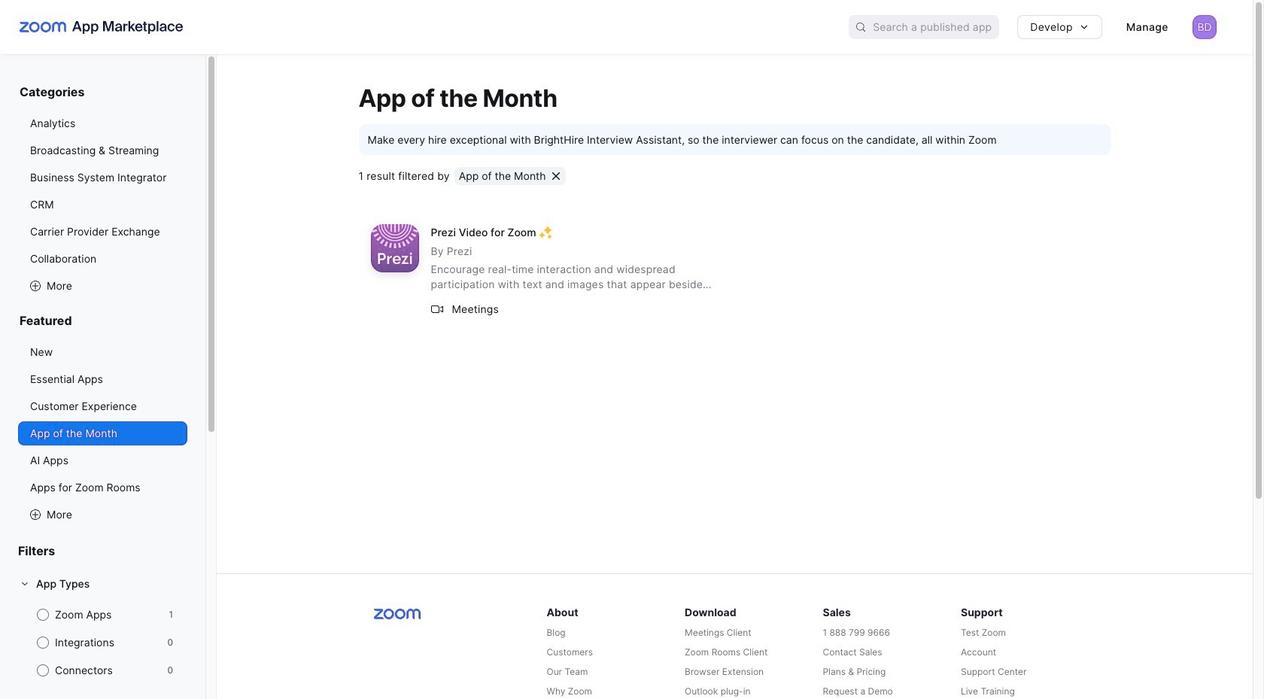 Task type: locate. For each thing, give the bounding box(es) containing it.
search a published app element
[[849, 15, 1000, 39]]

current user is barb dwyer element
[[1193, 15, 1217, 39]]

banner
[[0, 0, 1253, 54]]

Search text field
[[873, 16, 1000, 38]]



